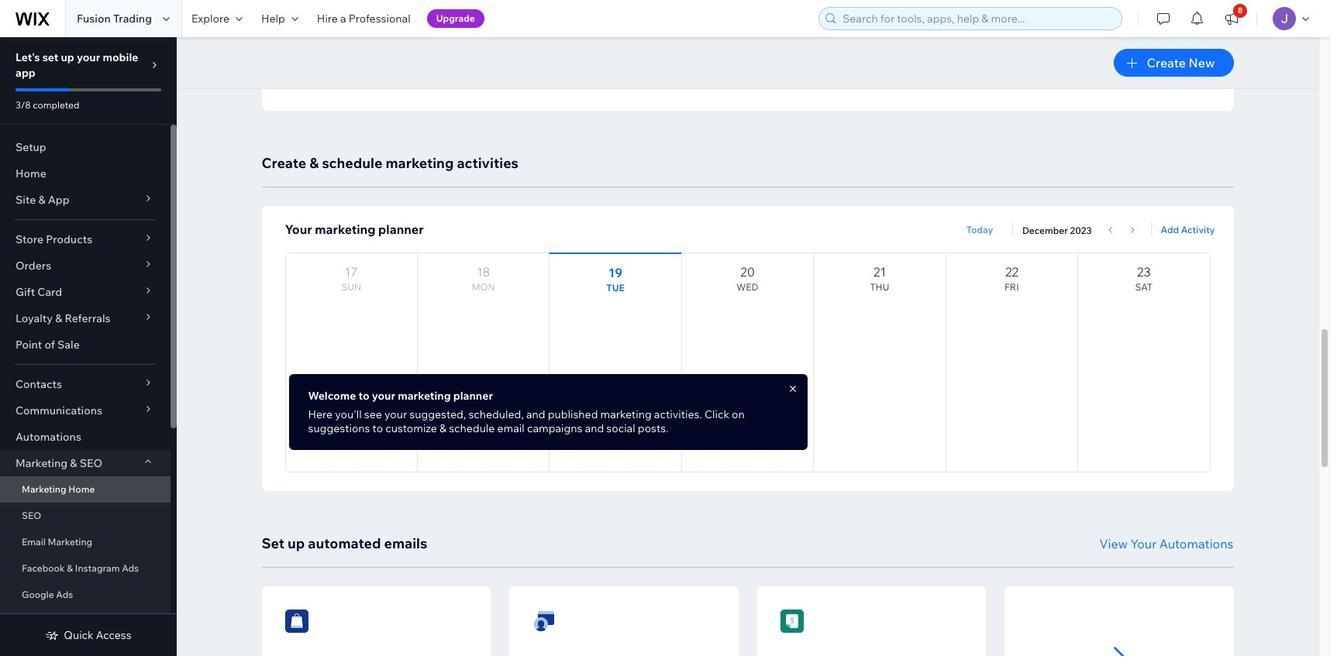 Task type: vqa. For each thing, say whether or not it's contained in the screenshot.
Services & Events link
no



Task type: describe. For each thing, give the bounding box(es) containing it.
set up automated emails
[[262, 535, 428, 553]]

marketing inside email marketing link
[[48, 537, 92, 548]]

posts.
[[638, 422, 669, 436]]

17 sun
[[341, 264, 361, 293]]

marketing up 17
[[315, 222, 376, 237]]

welcome
[[308, 389, 356, 403]]

you'll
[[335, 408, 362, 422]]

1 horizontal spatial ads
[[122, 563, 139, 575]]

communications
[[16, 404, 102, 418]]

0 vertical spatial your
[[285, 222, 312, 237]]

0 vertical spatial home
[[16, 167, 46, 181]]

new
[[1189, 55, 1216, 71]]

view your automations
[[1100, 537, 1234, 552]]

customize
[[386, 422, 437, 436]]

welcome to your marketing planner here you'll see your suggested, scheduled, and published marketing activities. click on suggestions to customize & schedule email campaigns and social posts.
[[308, 389, 745, 436]]

create for create & schedule marketing activities
[[262, 154, 307, 172]]

fusion
[[77, 12, 111, 26]]

1 vertical spatial your
[[1131, 537, 1157, 552]]

your inside let's set up your mobile app
[[77, 50, 100, 64]]

clicks
[[721, 41, 755, 51]]

2 vertical spatial your
[[385, 408, 407, 422]]

8 button
[[1215, 0, 1249, 37]]

loyalty & referrals button
[[0, 306, 171, 332]]

upgrade button
[[427, 9, 485, 28]]

orders
[[16, 259, 51, 273]]

quick access button
[[45, 629, 132, 643]]

email marketing link
[[0, 530, 171, 556]]

21 thu
[[870, 264, 890, 293]]

referrals
[[65, 312, 111, 326]]

19 tue
[[607, 265, 625, 294]]

1 vertical spatial automations
[[1160, 537, 1234, 552]]

view your automations link
[[1100, 535, 1234, 554]]

store products
[[16, 233, 92, 247]]

automations link
[[0, 424, 171, 451]]

fri
[[1005, 282, 1020, 293]]

& inside "welcome to your marketing planner here you'll see your suggested, scheduled, and published marketing activities. click on suggestions to customize & schedule email campaigns and social posts."
[[440, 422, 447, 436]]

loyalty
[[16, 312, 53, 326]]

automations inside sidebar element
[[16, 430, 81, 444]]

21
[[874, 264, 886, 280]]

Search for tools, apps, help & more... field
[[838, 8, 1118, 29]]

seo inside popup button
[[80, 457, 102, 471]]

20
[[741, 264, 755, 280]]

facebook
[[22, 563, 65, 575]]

click-
[[855, 41, 885, 51]]

8
[[1238, 5, 1243, 16]]

total clicks
[[688, 41, 755, 51]]

gift
[[16, 285, 35, 299]]

sat
[[1136, 282, 1153, 293]]

store products button
[[0, 226, 171, 253]]

card
[[37, 285, 62, 299]]

your marketing planner
[[285, 222, 424, 237]]

rate
[[935, 41, 958, 51]]

loyalty & referrals
[[16, 312, 111, 326]]

emails
[[384, 535, 428, 553]]

suggested,
[[410, 408, 466, 422]]

& for app
[[38, 193, 45, 207]]

22
[[1006, 264, 1019, 280]]

wed
[[737, 282, 759, 293]]

0 vertical spatial to
[[359, 389, 370, 403]]

marketing home
[[22, 484, 95, 496]]

gift card button
[[0, 279, 171, 306]]

17
[[345, 264, 358, 280]]

create & schedule marketing activities
[[262, 154, 519, 172]]

1 vertical spatial up
[[288, 535, 305, 553]]

set
[[42, 50, 58, 64]]

hire a professional link
[[308, 0, 420, 37]]

add activity
[[1161, 224, 1216, 235]]

thu
[[870, 282, 890, 293]]

18
[[477, 264, 490, 280]]

fusion trading
[[77, 12, 152, 26]]

mon
[[472, 282, 495, 293]]

planner inside "welcome to your marketing planner here you'll see your suggested, scheduled, and published marketing activities. click on suggestions to customize & schedule email campaigns and social posts."
[[453, 389, 493, 403]]

marketing & seo
[[16, 457, 102, 471]]

december 2023
[[1023, 225, 1092, 237]]

today button
[[957, 221, 1004, 240]]

impressions
[[553, 41, 619, 51]]

google ads link
[[0, 582, 171, 609]]

point
[[16, 338, 42, 352]]

home link
[[0, 161, 171, 187]]

seo link
[[0, 503, 171, 530]]

of
[[45, 338, 55, 352]]

view
[[1100, 537, 1128, 552]]

marketing left activities.
[[601, 408, 652, 422]]

marketing & seo button
[[0, 451, 171, 477]]

site & app
[[16, 193, 69, 207]]



Task type: locate. For each thing, give the bounding box(es) containing it.
ads right instagram
[[122, 563, 139, 575]]

0 vertical spatial ads
[[122, 563, 139, 575]]

facebook & instagram ads
[[22, 563, 139, 575]]

& right loyalty
[[55, 312, 62, 326]]

marketing for marketing & seo
[[16, 457, 68, 471]]

18 mon
[[472, 264, 495, 293]]

email
[[498, 422, 525, 436]]

schedule left email
[[449, 422, 495, 436]]

19
[[609, 265, 623, 281]]

help
[[261, 12, 285, 26]]

app
[[48, 193, 69, 207]]

1 horizontal spatial to
[[373, 422, 383, 436]]

create for create new
[[1147, 55, 1187, 71]]

to
[[359, 389, 370, 403], [373, 422, 383, 436]]

0 horizontal spatial and
[[527, 408, 546, 422]]

google ads
[[22, 589, 73, 601]]

see
[[364, 408, 382, 422]]

planner up the 'scheduled,'
[[453, 389, 493, 403]]

let's set up your mobile app
[[16, 50, 138, 80]]

1 horizontal spatial seo
[[80, 457, 102, 471]]

schedule up your marketing planner
[[322, 154, 383, 172]]

point of sale
[[16, 338, 80, 352]]

0 vertical spatial your
[[77, 50, 100, 64]]

& for instagram
[[67, 563, 73, 575]]

marketing for marketing home
[[22, 484, 66, 496]]

0 horizontal spatial schedule
[[322, 154, 383, 172]]

2 vertical spatial marketing
[[48, 537, 92, 548]]

total left clicks
[[688, 41, 718, 51]]

to right you'll
[[373, 422, 383, 436]]

help button
[[252, 0, 308, 37]]

your
[[285, 222, 312, 237], [1131, 537, 1157, 552]]

0 vertical spatial up
[[61, 50, 74, 64]]

0 horizontal spatial ads
[[56, 589, 73, 601]]

home down setup
[[16, 167, 46, 181]]

1 vertical spatial to
[[373, 422, 383, 436]]

& right customize
[[440, 422, 447, 436]]

site
[[16, 193, 36, 207]]

& inside popup button
[[38, 193, 45, 207]]

email
[[22, 537, 46, 548]]

contacts button
[[0, 371, 171, 398]]

0 vertical spatial automations
[[16, 430, 81, 444]]

sun
[[341, 282, 361, 293]]

23 sat
[[1136, 264, 1153, 293]]

through
[[885, 41, 932, 51]]

seo
[[80, 457, 102, 471], [22, 510, 41, 522]]

let's
[[16, 50, 40, 64]]

facebook & instagram ads link
[[0, 556, 171, 582]]

1 vertical spatial marketing
[[22, 484, 66, 496]]

1 vertical spatial home
[[68, 484, 95, 496]]

0 horizontal spatial total
[[521, 41, 551, 51]]

home down marketing & seo popup button
[[68, 484, 95, 496]]

& right facebook
[[67, 563, 73, 575]]

0 vertical spatial schedule
[[322, 154, 383, 172]]

0 horizontal spatial seo
[[22, 510, 41, 522]]

marketing up suggested,
[[398, 389, 451, 403]]

professional
[[349, 12, 411, 26]]

& for seo
[[70, 457, 77, 471]]

1 horizontal spatial total
[[688, 41, 718, 51]]

email marketing
[[22, 537, 92, 548]]

2023
[[1071, 225, 1092, 237]]

0 horizontal spatial automations
[[16, 430, 81, 444]]

click-through rate
[[855, 41, 958, 51]]

site & app button
[[0, 187, 171, 213]]

here
[[308, 408, 333, 422]]

automations
[[16, 430, 81, 444], [1160, 537, 1234, 552]]

today
[[967, 224, 994, 236]]

sale
[[57, 338, 80, 352]]

category image
[[285, 610, 308, 634]]

social
[[607, 422, 636, 436]]

& right site
[[38, 193, 45, 207]]

total for total clicks
[[688, 41, 718, 51]]

1 vertical spatial ads
[[56, 589, 73, 601]]

december
[[1023, 225, 1069, 237]]

point of sale link
[[0, 332, 171, 358]]

planner down create & schedule marketing activities
[[378, 222, 424, 237]]

20 wed
[[737, 264, 759, 293]]

0 horizontal spatial to
[[359, 389, 370, 403]]

2 total from the left
[[688, 41, 718, 51]]

your up see
[[372, 389, 396, 403]]

total left impressions
[[521, 41, 551, 51]]

up inside let's set up your mobile app
[[61, 50, 74, 64]]

0 vertical spatial marketing
[[16, 457, 68, 471]]

tue
[[607, 282, 625, 294]]

0 vertical spatial planner
[[378, 222, 424, 237]]

add
[[1161, 224, 1180, 235]]

and right email
[[527, 408, 546, 422]]

0 vertical spatial create
[[1147, 55, 1187, 71]]

1 vertical spatial your
[[372, 389, 396, 403]]

trading
[[113, 12, 152, 26]]

quick access
[[64, 629, 132, 643]]

setup
[[16, 140, 46, 154]]

& up your marketing planner
[[310, 154, 319, 172]]

app
[[16, 66, 36, 80]]

home
[[16, 167, 46, 181], [68, 484, 95, 496]]

activities.
[[654, 408, 702, 422]]

your
[[77, 50, 100, 64], [372, 389, 396, 403], [385, 408, 407, 422]]

0 horizontal spatial home
[[16, 167, 46, 181]]

& inside dropdown button
[[55, 312, 62, 326]]

category image
[[781, 610, 804, 634]]

a
[[340, 12, 346, 26]]

1 vertical spatial seo
[[22, 510, 41, 522]]

0 horizontal spatial planner
[[378, 222, 424, 237]]

add activity button
[[1161, 223, 1216, 237]]

0 horizontal spatial your
[[285, 222, 312, 237]]

1 vertical spatial planner
[[453, 389, 493, 403]]

1 horizontal spatial automations
[[1160, 537, 1234, 552]]

on
[[732, 408, 745, 422]]

marketing home link
[[0, 477, 171, 503]]

0 horizontal spatial create
[[262, 154, 307, 172]]

& inside popup button
[[70, 457, 77, 471]]

activity
[[1182, 224, 1216, 235]]

planner
[[378, 222, 424, 237], [453, 389, 493, 403]]

create inside "button"
[[1147, 55, 1187, 71]]

seo up email
[[22, 510, 41, 522]]

communications button
[[0, 398, 171, 424]]

store
[[16, 233, 43, 247]]

your left mobile
[[77, 50, 100, 64]]

total for total impressions
[[521, 41, 551, 51]]

1 horizontal spatial schedule
[[449, 422, 495, 436]]

ads right google
[[56, 589, 73, 601]]

and left social
[[585, 422, 604, 436]]

marketing up facebook & instagram ads
[[48, 537, 92, 548]]

1 horizontal spatial and
[[585, 422, 604, 436]]

explore
[[192, 12, 230, 26]]

1 horizontal spatial up
[[288, 535, 305, 553]]

1 horizontal spatial planner
[[453, 389, 493, 403]]

sidebar element
[[0, 37, 177, 657]]

orders button
[[0, 253, 171, 279]]

total impressions
[[521, 41, 619, 51]]

marketing inside marketing & seo popup button
[[16, 457, 68, 471]]

your right see
[[385, 408, 407, 422]]

up
[[61, 50, 74, 64], [288, 535, 305, 553]]

marketing up marketing home
[[16, 457, 68, 471]]

to up see
[[359, 389, 370, 403]]

1 vertical spatial schedule
[[449, 422, 495, 436]]

1 horizontal spatial home
[[68, 484, 95, 496]]

& for referrals
[[55, 312, 62, 326]]

google
[[22, 589, 54, 601]]

published
[[548, 408, 598, 422]]

& down automations link
[[70, 457, 77, 471]]

contacts
[[16, 378, 62, 392]]

0 vertical spatial seo
[[80, 457, 102, 471]]

marketing left activities
[[386, 154, 454, 172]]

hire
[[317, 12, 338, 26]]

marketing inside marketing home link
[[22, 484, 66, 496]]

marketing down 'marketing & seo'
[[22, 484, 66, 496]]

schedule inside "welcome to your marketing planner here you'll see your suggested, scheduled, and published marketing activities. click on suggestions to customize & schedule email campaigns and social posts."
[[449, 422, 495, 436]]

3/8
[[16, 99, 31, 111]]

suggestions
[[308, 422, 370, 436]]

1 horizontal spatial your
[[1131, 537, 1157, 552]]

1 vertical spatial create
[[262, 154, 307, 172]]

seo up marketing home link
[[80, 457, 102, 471]]

22 fri
[[1005, 264, 1020, 293]]

hire a professional
[[317, 12, 411, 26]]

1 total from the left
[[521, 41, 551, 51]]

completed
[[33, 99, 79, 111]]

create new
[[1147, 55, 1216, 71]]

& for schedule
[[310, 154, 319, 172]]

0 horizontal spatial up
[[61, 50, 74, 64]]

products
[[46, 233, 92, 247]]

setup link
[[0, 134, 171, 161]]

1 horizontal spatial create
[[1147, 55, 1187, 71]]



